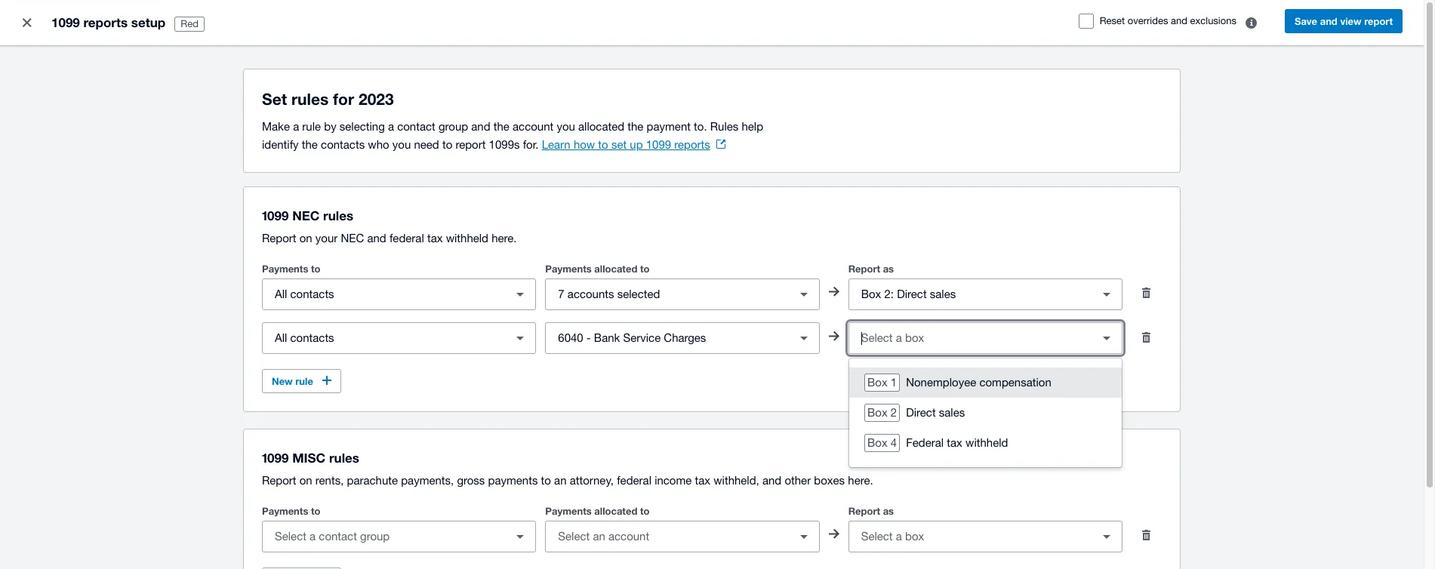 Task type: locate. For each thing, give the bounding box(es) containing it.
on for nec
[[300, 232, 312, 245]]

2 payments to from the top
[[262, 505, 321, 517]]

account
[[513, 120, 554, 133]]

payments allocated to field for 1099 misc rules
[[546, 523, 789, 551]]

list box containing box 1
[[850, 359, 1123, 468]]

save and view report button
[[1286, 9, 1403, 33]]

payments,
[[401, 474, 454, 487]]

learn how to set up 1099 reports
[[542, 138, 711, 151]]

2 payments allocated to field from the top
[[546, 523, 789, 551]]

1099 down 'identify'
[[262, 208, 289, 224]]

payments allocated to field down the income
[[546, 523, 789, 551]]

rules up your
[[323, 208, 354, 224]]

view
[[1341, 15, 1362, 27]]

reports down to.
[[675, 138, 711, 151]]

0 vertical spatial tax
[[427, 232, 443, 245]]

exclusions
[[1191, 15, 1237, 26]]

for.
[[523, 138, 539, 151]]

1099s
[[489, 138, 520, 151]]

who
[[368, 138, 389, 151]]

delete the empty rule image
[[1132, 520, 1162, 551]]

payments to for misc
[[262, 505, 321, 517]]

attorney,
[[570, 474, 614, 487]]

0 horizontal spatial report
[[456, 138, 486, 151]]

expand list image
[[789, 279, 819, 310], [789, 323, 819, 354], [789, 522, 819, 552]]

1 a from the left
[[293, 120, 299, 133]]

and right overrides
[[1172, 15, 1188, 26]]

payments allocated to field for 1099 nec rules
[[546, 280, 789, 309]]

box for box 1
[[868, 376, 888, 389]]

allocated inside make a rule by selecting a contact group and the account you allocated the payment to. rules help identify the contacts who you need to report 1099s for.
[[579, 120, 625, 133]]

2 payments to field from the top
[[263, 523, 506, 551]]

1 vertical spatial here.
[[848, 474, 874, 487]]

0 horizontal spatial withheld
[[446, 232, 489, 245]]

a up who
[[388, 120, 394, 133]]

up
[[630, 138, 643, 151]]

1099 left misc
[[262, 450, 289, 466]]

box left 4
[[868, 437, 888, 449]]

payments to field down parachute
[[263, 523, 506, 551]]

report as
[[849, 263, 894, 275], [849, 505, 894, 517]]

tax
[[427, 232, 443, 245], [947, 437, 963, 449], [695, 474, 711, 487]]

1 as from the top
[[883, 263, 894, 275]]

1099 right close rules icon
[[51, 14, 80, 30]]

delete the incomplete rule, where payments to the all contacts are allocated to 6040 - bank service charges image
[[1132, 323, 1162, 353]]

and right group
[[472, 120, 491, 133]]

direct sales
[[907, 406, 966, 419]]

box for box 4
[[868, 437, 888, 449]]

2
[[891, 406, 897, 419]]

new
[[272, 375, 293, 387]]

reports left setup
[[83, 14, 128, 30]]

2 expand list of boxes image from the top
[[1092, 323, 1122, 354]]

1 horizontal spatial here.
[[848, 474, 874, 487]]

the up 1099s
[[494, 120, 510, 133]]

withheld
[[446, 232, 489, 245], [966, 437, 1009, 449]]

1 expand list image from the top
[[789, 279, 819, 310]]

0 vertical spatial expand list of boxes image
[[1092, 279, 1122, 310]]

federal
[[907, 437, 944, 449]]

1 report as from the top
[[849, 263, 894, 275]]

1 horizontal spatial tax
[[695, 474, 711, 487]]

0 horizontal spatial federal
[[390, 232, 424, 245]]

the up up on the top
[[628, 120, 644, 133]]

box left the 2 at the bottom
[[868, 406, 888, 419]]

2 vertical spatial expand list of contact groups image
[[506, 522, 536, 552]]

expand list of boxes image left delete the rule for payments to the all contacts, allocated to 5000 - cost of goods sold, 5300 - subcontractors, 6000 - advertising, 1400 - inventory asset, 3900 - retained earnings, 4100 - discount received and 4200 - merchandise, mapped to nec box 2 icon
[[1092, 279, 1122, 310]]

report down group
[[456, 138, 486, 151]]

1 horizontal spatial a
[[388, 120, 394, 133]]

selecting
[[340, 120, 385, 133]]

other
[[785, 474, 811, 487]]

0 vertical spatial report
[[1365, 15, 1394, 27]]

1 vertical spatial report
[[456, 138, 486, 151]]

3 expand list of contact groups image from the top
[[506, 522, 536, 552]]

a
[[293, 120, 299, 133], [388, 120, 394, 133]]

nonemployee compensation
[[907, 376, 1052, 389]]

1 payments to field from the top
[[263, 280, 506, 309]]

3 box from the top
[[868, 437, 888, 449]]

payments
[[488, 474, 538, 487]]

0 vertical spatial rules
[[291, 90, 329, 109]]

0 vertical spatial report as field
[[850, 280, 1092, 309]]

1099 for 1099 misc rules
[[262, 450, 289, 466]]

2 box from the top
[[868, 406, 888, 419]]

the right 'identify'
[[302, 138, 318, 151]]

report as field for 1099 misc rules
[[850, 523, 1092, 551]]

nec
[[292, 208, 320, 224], [341, 232, 364, 245]]

2 report as from the top
[[849, 505, 894, 517]]

contact
[[397, 120, 436, 133]]

rule
[[302, 120, 321, 133], [296, 375, 313, 387]]

setup
[[131, 14, 166, 30]]

group
[[850, 359, 1123, 468]]

1 vertical spatial payments allocated to field
[[546, 523, 789, 551]]

reports
[[83, 14, 128, 30], [675, 138, 711, 151]]

2 horizontal spatial tax
[[947, 437, 963, 449]]

Select a box field
[[850, 324, 1092, 353]]

0 vertical spatial report as
[[849, 263, 894, 275]]

payments allocated to for 1099 misc rules
[[546, 505, 650, 517]]

0 vertical spatial reports
[[83, 14, 128, 30]]

rule left by
[[302, 120, 321, 133]]

payments allocated to field up select an account field
[[546, 280, 789, 309]]

federal
[[390, 232, 424, 245], [617, 474, 652, 487]]

0 vertical spatial allocated
[[579, 120, 625, 133]]

2 vertical spatial rules
[[329, 450, 359, 466]]

0 vertical spatial expand list of contact groups image
[[506, 279, 536, 310]]

payments to for nec
[[262, 263, 321, 275]]

1 on from the top
[[300, 232, 312, 245]]

rules
[[711, 120, 739, 133]]

1 vertical spatial on
[[300, 474, 312, 487]]

as for 1099 misc rules
[[883, 505, 894, 517]]

here.
[[492, 232, 517, 245], [848, 474, 874, 487]]

make
[[262, 120, 290, 133]]

list box
[[850, 359, 1123, 468]]

1 vertical spatial as
[[883, 505, 894, 517]]

0 vertical spatial here.
[[492, 232, 517, 245]]

on down misc
[[300, 474, 312, 487]]

2 report as field from the top
[[850, 523, 1092, 551]]

payments to field up 'select a contact group' field at the left
[[263, 280, 506, 309]]

0 horizontal spatial reports
[[83, 14, 128, 30]]

and
[[1172, 15, 1188, 26], [1321, 15, 1338, 27], [472, 120, 491, 133], [367, 232, 387, 245], [763, 474, 782, 487]]

expand list of contact groups image
[[506, 279, 536, 310], [506, 323, 536, 354], [506, 522, 536, 552]]

you
[[557, 120, 575, 133], [393, 138, 411, 151]]

1099
[[51, 14, 80, 30], [646, 138, 672, 151], [262, 208, 289, 224], [262, 450, 289, 466]]

1 horizontal spatial federal
[[617, 474, 652, 487]]

contacts
[[321, 138, 365, 151]]

1 vertical spatial rule
[[296, 375, 313, 387]]

reset overrides and exclusions
[[1100, 15, 1237, 26]]

1 expand list of contact groups image from the top
[[506, 279, 536, 310]]

1 vertical spatial reports
[[675, 138, 711, 151]]

1 vertical spatial report as field
[[850, 523, 1092, 551]]

report right view
[[1365, 15, 1394, 27]]

expand list of boxes image
[[1092, 279, 1122, 310], [1092, 323, 1122, 354]]

1 vertical spatial box
[[868, 406, 888, 419]]

on
[[300, 232, 312, 245], [300, 474, 312, 487]]

2 vertical spatial expand list image
[[789, 522, 819, 552]]

1 expand list of boxes image from the top
[[1092, 279, 1122, 310]]

0 horizontal spatial nec
[[292, 208, 320, 224]]

Payments allocated to field
[[546, 280, 789, 309], [546, 523, 789, 551]]

payments to down your
[[262, 263, 321, 275]]

payments
[[262, 263, 308, 275], [546, 263, 592, 275], [262, 505, 308, 517], [546, 505, 592, 517]]

0 vertical spatial payments to
[[262, 263, 321, 275]]

1 vertical spatial withheld
[[966, 437, 1009, 449]]

1 vertical spatial tax
[[947, 437, 963, 449]]

on left your
[[300, 232, 312, 245]]

1 report as field from the top
[[850, 280, 1092, 309]]

report inside button
[[1365, 15, 1394, 27]]

allocated for 1099 misc rules
[[595, 505, 638, 517]]

0 horizontal spatial a
[[293, 120, 299, 133]]

as
[[883, 263, 894, 275], [883, 505, 894, 517]]

0 vertical spatial you
[[557, 120, 575, 133]]

1 vertical spatial expand list image
[[789, 323, 819, 354]]

box 1
[[868, 376, 897, 389]]

1 payments to from the top
[[262, 263, 321, 275]]

box 2
[[868, 406, 897, 419]]

1 vertical spatial report as
[[849, 505, 894, 517]]

1 horizontal spatial report
[[1365, 15, 1394, 27]]

new rule button
[[262, 369, 341, 394]]

close rules image
[[12, 8, 42, 38]]

payments to field for 1099 misc rules
[[263, 523, 506, 551]]

1 horizontal spatial withheld
[[966, 437, 1009, 449]]

report as field for 1099 nec rules
[[850, 280, 1092, 309]]

1 vertical spatial payments to
[[262, 505, 321, 517]]

you right who
[[393, 138, 411, 151]]

2 vertical spatial allocated
[[595, 505, 638, 517]]

set
[[612, 138, 627, 151]]

payments allocated to
[[546, 263, 650, 275], [546, 505, 650, 517]]

1 vertical spatial you
[[393, 138, 411, 151]]

3 expand list image from the top
[[789, 522, 819, 552]]

and left view
[[1321, 15, 1338, 27]]

1 vertical spatial expand list of boxes image
[[1092, 323, 1122, 354]]

2 vertical spatial tax
[[695, 474, 711, 487]]

the
[[494, 120, 510, 133], [628, 120, 644, 133], [302, 138, 318, 151]]

rules left for
[[291, 90, 329, 109]]

set
[[262, 90, 287, 109]]

box left 1
[[868, 376, 888, 389]]

0 horizontal spatial here.
[[492, 232, 517, 245]]

2023
[[359, 90, 394, 109]]

allocated for 1099 nec rules
[[595, 263, 638, 275]]

payments to
[[262, 263, 321, 275], [262, 505, 321, 517]]

payments to field for 1099 nec rules
[[263, 280, 506, 309]]

rules for nec
[[323, 208, 354, 224]]

rules up rents,
[[329, 450, 359, 466]]

0 vertical spatial rule
[[302, 120, 321, 133]]

2 as from the top
[[883, 505, 894, 517]]

0 vertical spatial expand list image
[[789, 279, 819, 310]]

nec right your
[[341, 232, 364, 245]]

1 vertical spatial payments to field
[[263, 523, 506, 551]]

to
[[443, 138, 453, 151], [599, 138, 609, 151], [311, 263, 321, 275], [641, 263, 650, 275], [541, 474, 551, 487], [311, 505, 321, 517], [641, 505, 650, 517]]

2 payments allocated to from the top
[[546, 505, 650, 517]]

2 on from the top
[[300, 474, 312, 487]]

Report as field
[[850, 280, 1092, 309], [850, 523, 1092, 551]]

identify
[[262, 138, 299, 151]]

1 vertical spatial rules
[[323, 208, 354, 224]]

0 vertical spatial payments allocated to
[[546, 263, 650, 275]]

report on rents, parachute payments, gross payments to an attorney, federal income tax withheld, and other boxes here.
[[262, 474, 874, 487]]

tax inside list box
[[947, 437, 963, 449]]

need
[[414, 138, 439, 151]]

learn how to set up 1099 reports link
[[542, 138, 726, 151]]

and inside make a rule by selecting a contact group and the account you allocated the payment to. rules help identify the contacts who you need to report 1099s for.
[[472, 120, 491, 133]]

1 vertical spatial nec
[[341, 232, 364, 245]]

0 vertical spatial on
[[300, 232, 312, 245]]

0 vertical spatial as
[[883, 263, 894, 275]]

allocated
[[579, 120, 625, 133], [595, 263, 638, 275], [595, 505, 638, 517]]

report
[[262, 232, 297, 245], [849, 263, 881, 275], [262, 474, 297, 487], [849, 505, 881, 517]]

you up the learn
[[557, 120, 575, 133]]

0 vertical spatial box
[[868, 376, 888, 389]]

expand list of boxes image
[[1092, 522, 1122, 552]]

1 vertical spatial payments allocated to
[[546, 505, 650, 517]]

0 vertical spatial payments allocated to field
[[546, 280, 789, 309]]

2 vertical spatial box
[[868, 437, 888, 449]]

1 box from the top
[[868, 376, 888, 389]]

rule right new
[[296, 375, 313, 387]]

rules
[[291, 90, 329, 109], [323, 208, 354, 224], [329, 450, 359, 466]]

group
[[439, 120, 468, 133]]

expand list of boxes image left delete the incomplete rule, where payments to the all contacts are allocated to 6040 - bank service charges "image"
[[1092, 323, 1122, 354]]

1 vertical spatial allocated
[[595, 263, 638, 275]]

overrides
[[1128, 15, 1169, 26]]

1 payments allocated to from the top
[[546, 263, 650, 275]]

2 a from the left
[[388, 120, 394, 133]]

Payments to field
[[263, 280, 506, 309], [263, 523, 506, 551]]

1 vertical spatial expand list of contact groups image
[[506, 323, 536, 354]]

nec up your
[[292, 208, 320, 224]]

and right your
[[367, 232, 387, 245]]

2 expand list of contact groups image from the top
[[506, 323, 536, 354]]

a right make
[[293, 120, 299, 133]]

report
[[1365, 15, 1394, 27], [456, 138, 486, 151]]

report inside make a rule by selecting a contact group and the account you allocated the payment to. rules help identify the contacts who you need to report 1099s for.
[[456, 138, 486, 151]]

1 vertical spatial federal
[[617, 474, 652, 487]]

box
[[868, 376, 888, 389], [868, 406, 888, 419], [868, 437, 888, 449]]

1 horizontal spatial you
[[557, 120, 575, 133]]

1 horizontal spatial nec
[[341, 232, 364, 245]]

payments to down rents,
[[262, 505, 321, 517]]

on for misc
[[300, 474, 312, 487]]

1 payments allocated to field from the top
[[546, 280, 789, 309]]

0 vertical spatial payments to field
[[263, 280, 506, 309]]



Task type: describe. For each thing, give the bounding box(es) containing it.
learn
[[542, 138, 571, 151]]

0 vertical spatial nec
[[292, 208, 320, 224]]

to inside make a rule by selecting a contact group and the account you allocated the payment to. rules help identify the contacts who you need to report 1099s for.
[[443, 138, 453, 151]]

0 horizontal spatial you
[[393, 138, 411, 151]]

Select an account field
[[546, 324, 789, 353]]

withheld inside list box
[[966, 437, 1009, 449]]

report as for 1099 nec rules
[[849, 263, 894, 275]]

clear overrides and exclusions image
[[1237, 8, 1267, 38]]

rents,
[[316, 474, 344, 487]]

Select a contact group field
[[263, 324, 506, 353]]

reset
[[1100, 15, 1126, 26]]

gross
[[457, 474, 485, 487]]

expand list of boxes image for select a box field
[[1092, 323, 1122, 354]]

0 vertical spatial federal
[[390, 232, 424, 245]]

1099 misc rules
[[262, 450, 359, 466]]

compensation
[[980, 376, 1052, 389]]

2 expand list image from the top
[[789, 323, 819, 354]]

box for box 2
[[868, 406, 888, 419]]

to.
[[694, 120, 707, 133]]

0 vertical spatial withheld
[[446, 232, 489, 245]]

expand list of contact groups image for 1099 misc rules
[[506, 522, 536, 552]]

report as for 1099 misc rules
[[849, 505, 894, 517]]

0 horizontal spatial tax
[[427, 232, 443, 245]]

expand list of boxes image for 1099 nec rules report as 'field'
[[1092, 279, 1122, 310]]

rule inside make a rule by selecting a contact group and the account you allocated the payment to. rules help identify the contacts who you need to report 1099s for.
[[302, 120, 321, 133]]

red
[[181, 18, 199, 29]]

1099 nec rules
[[262, 208, 354, 224]]

for
[[333, 90, 354, 109]]

new rule
[[272, 375, 313, 387]]

as for 1099 nec rules
[[883, 263, 894, 275]]

rules for misc
[[329, 450, 359, 466]]

income
[[655, 474, 692, 487]]

parachute
[[347, 474, 398, 487]]

1099 down payment
[[646, 138, 672, 151]]

0 horizontal spatial the
[[302, 138, 318, 151]]

box 4
[[868, 437, 897, 449]]

rule inside button
[[296, 375, 313, 387]]

federal tax withheld
[[907, 437, 1009, 449]]

1
[[891, 376, 897, 389]]

1099 for 1099 nec rules
[[262, 208, 289, 224]]

1099 reports setup
[[51, 14, 166, 30]]

an
[[554, 474, 567, 487]]

1099 for 1099 reports setup
[[51, 14, 80, 30]]

sales
[[939, 406, 966, 419]]

2 horizontal spatial the
[[628, 120, 644, 133]]

payment
[[647, 120, 691, 133]]

by
[[324, 120, 337, 133]]

set rules for 2023
[[262, 90, 394, 109]]

delete the rule for payments to the all contacts, allocated to 5000 - cost of goods sold, 5300 - subcontractors, 6000 - advertising, 1400 - inventory asset, 3900 - retained earnings, 4100 - discount received and 4200 - merchandise, mapped to nec box 2 image
[[1132, 278, 1162, 308]]

payments allocated to for 1099 nec rules
[[546, 263, 650, 275]]

and inside button
[[1321, 15, 1338, 27]]

expand list image for 1099 nec rules
[[789, 279, 819, 310]]

misc
[[292, 450, 326, 466]]

save
[[1295, 15, 1318, 27]]

expand list image for 1099 misc rules
[[789, 522, 819, 552]]

help
[[742, 120, 764, 133]]

and left other
[[763, 474, 782, 487]]

nonemployee
[[907, 376, 977, 389]]

make a rule by selecting a contact group and the account you allocated the payment to. rules help identify the contacts who you need to report 1099s for.
[[262, 120, 764, 151]]

group containing box 1
[[850, 359, 1123, 468]]

boxes
[[814, 474, 845, 487]]

save and view report
[[1295, 15, 1394, 27]]

expand list of contact groups image for 1099 nec rules
[[506, 279, 536, 310]]

4
[[891, 437, 897, 449]]

direct
[[907, 406, 936, 419]]

1 horizontal spatial reports
[[675, 138, 711, 151]]

how
[[574, 138, 595, 151]]

your
[[316, 232, 338, 245]]

1 horizontal spatial the
[[494, 120, 510, 133]]

report on your nec and federal tax withheld here.
[[262, 232, 517, 245]]

withheld,
[[714, 474, 760, 487]]



Task type: vqa. For each thing, say whether or not it's contained in the screenshot.
topmost Expand list of contact groups icon
yes



